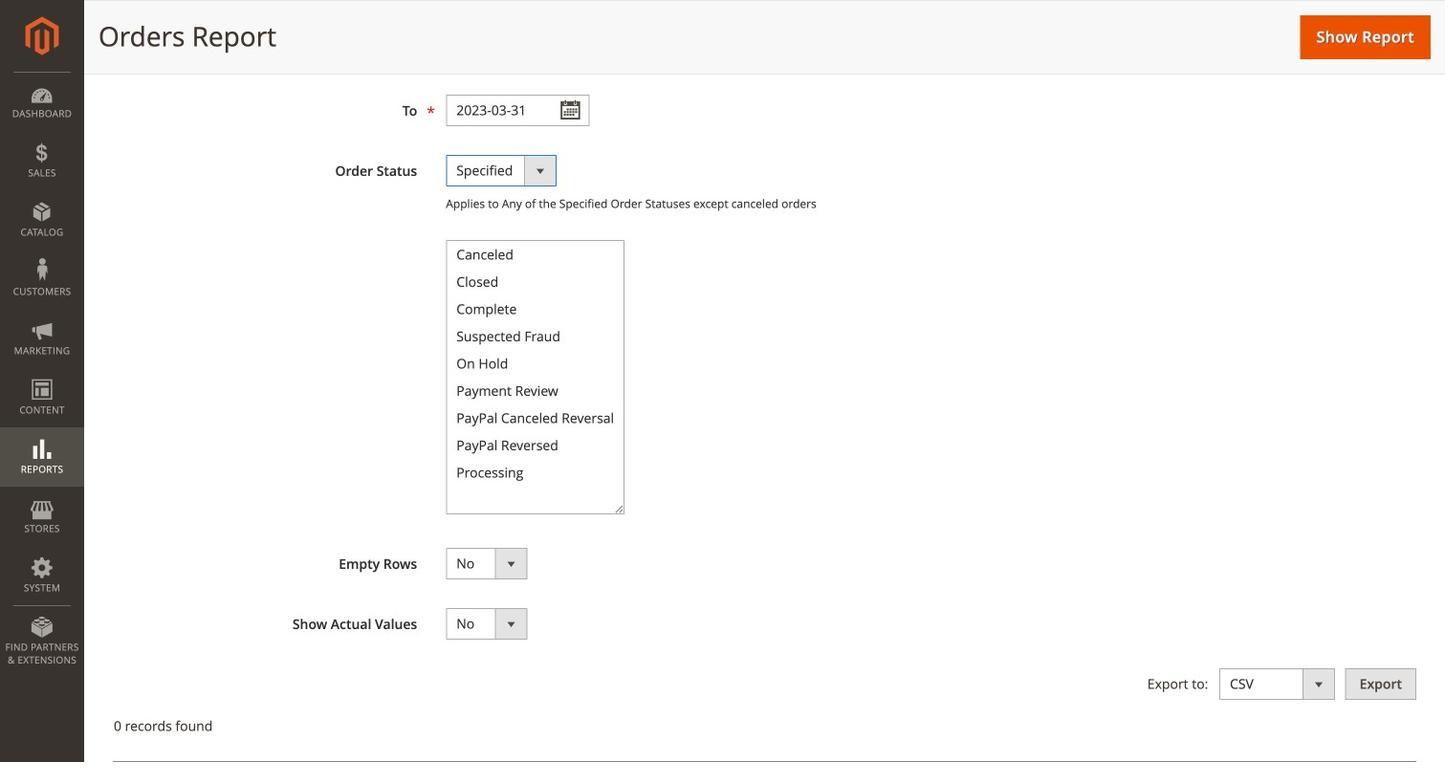 Task type: describe. For each thing, give the bounding box(es) containing it.
magento admin panel image
[[25, 16, 59, 55]]



Task type: locate. For each thing, give the bounding box(es) containing it.
menu bar
[[0, 72, 84, 676]]

None text field
[[446, 95, 589, 126]]

None text field
[[446, 34, 589, 66]]



